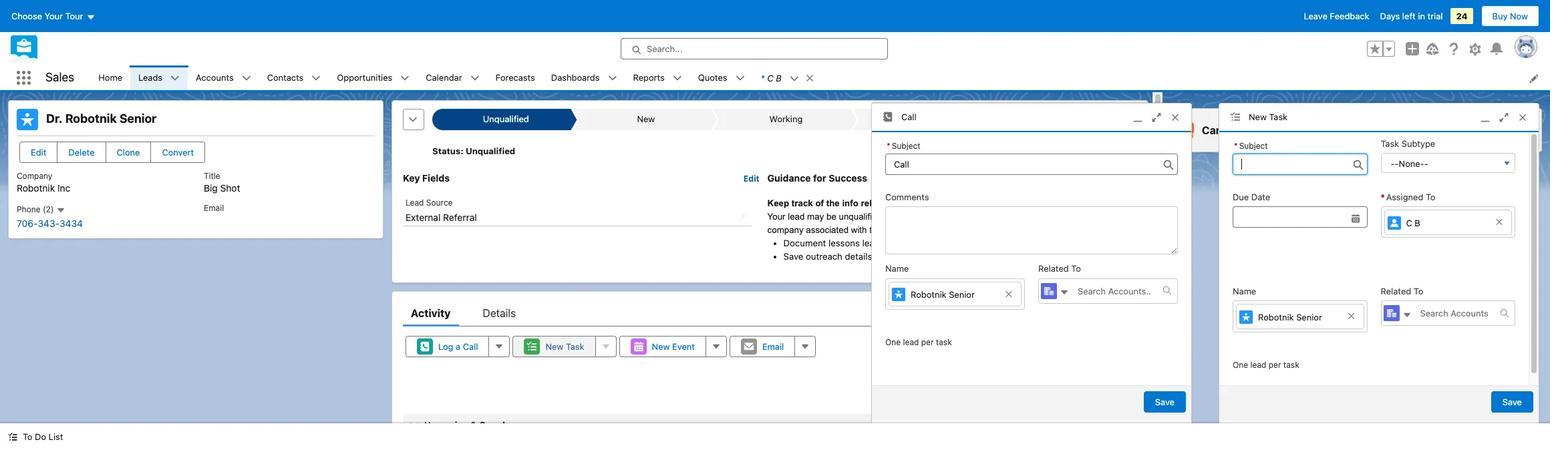Task type: locate. For each thing, give the bounding box(es) containing it.
accounts image inside the new task dialog
[[1384, 305, 1400, 321]]

1 vertical spatial call
[[463, 341, 478, 352]]

subject inside the call 'dialog'
[[892, 141, 921, 151]]

- left none-
[[1391, 158, 1395, 169]]

title big shot
[[204, 171, 240, 194]]

c down search... button
[[767, 73, 774, 83]]

0 horizontal spatial new task
[[546, 341, 584, 352]]

1 vertical spatial left
[[1100, 212, 1112, 222]]

* subject down 'campaign history (0)'
[[1234, 141, 1268, 151]]

unqualified up interested
[[925, 198, 973, 208]]

1 horizontal spatial in
[[1418, 11, 1425, 21]]

the right of on the top right of page
[[826, 198, 840, 208]]

0 vertical spatial new task
[[1249, 111, 1288, 122]]

1 horizontal spatial name
[[1233, 286, 1256, 296]]

related for call
[[1038, 263, 1069, 274]]

activity
[[411, 307, 451, 319]]

to
[[893, 198, 901, 208]]

1 vertical spatial your
[[992, 212, 1009, 222]]

the
[[826, 198, 840, 208], [1114, 212, 1127, 222], [869, 225, 882, 235]]

text default image left calendar link
[[400, 74, 410, 83]]

edit up the 'company'
[[31, 147, 46, 158]]

your up are
[[904, 198, 923, 208]]

opportunities list item
[[329, 65, 418, 90]]

robotnik senior link inside the call 'dialog'
[[889, 282, 1022, 307]]

related to for new task
[[1381, 286, 1424, 296]]

1 vertical spatial email
[[762, 341, 784, 352]]

0 vertical spatial unqualified
[[925, 198, 973, 208]]

1 vertical spatial the
[[1114, 212, 1127, 222]]

subject for task subtype
[[1239, 141, 1268, 151]]

your down leads.
[[992, 212, 1009, 222]]

working link
[[719, 109, 851, 130]]

lead
[[788, 212, 805, 222], [903, 338, 919, 348], [1251, 360, 1267, 370]]

home
[[98, 72, 122, 83]]

0 horizontal spatial task
[[936, 338, 952, 348]]

new task inside button
[[546, 341, 584, 352]]

0 horizontal spatial robotnik senior
[[911, 289, 975, 300]]

task inside dialog
[[1284, 360, 1299, 370]]

call dialog
[[871, 103, 1192, 424]]

reports
[[633, 72, 665, 83]]

save for save button in the the new task dialog
[[1503, 397, 1522, 407]]

accounts image down comments text box
[[1041, 283, 1057, 299]]

0 vertical spatial related to
[[1038, 263, 1081, 274]]

list
[[90, 65, 1550, 90]]

related to for call
[[1038, 263, 1081, 274]]

* subject up comments
[[887, 141, 921, 151]]

0 horizontal spatial * subject
[[887, 141, 921, 151]]

0 horizontal spatial related to
[[1038, 263, 1081, 274]]

new event
[[652, 341, 695, 352]]

1 horizontal spatial new task
[[1249, 111, 1288, 122]]

clone
[[117, 147, 140, 158]]

accounts image left related to text box
[[1384, 305, 1400, 321]]

save
[[784, 251, 803, 262], [1155, 397, 1175, 407], [1503, 397, 1522, 407]]

b
[[776, 73, 782, 83], [1415, 218, 1421, 228]]

0 vertical spatial one
[[885, 338, 901, 348]]

1 vertical spatial senior
[[949, 289, 975, 300]]

1 horizontal spatial c
[[1406, 218, 1412, 228]]

None text field
[[1233, 153, 1368, 175]]

related to up related to text box
[[1381, 286, 1424, 296]]

2 * subject from the left
[[1234, 141, 1268, 151]]

one for new task
[[1233, 360, 1248, 370]]

1 horizontal spatial accounts image
[[1384, 305, 1400, 321]]

reports link
[[625, 65, 673, 90]]

buy now button
[[1481, 5, 1540, 27]]

1 horizontal spatial the
[[869, 225, 882, 235]]

0 horizontal spatial one
[[885, 338, 901, 348]]

* subject
[[887, 141, 921, 151], [1234, 141, 1268, 151]]

one lead per task for call
[[885, 338, 952, 348]]

0 vertical spatial task
[[936, 338, 952, 348]]

0 vertical spatial related
[[1038, 263, 1069, 274]]

text default image inside the "calendar" list item
[[470, 74, 480, 83]]

0 vertical spatial for
[[813, 172, 826, 184]]

call inside the call 'dialog'
[[901, 111, 917, 122]]

info
[[842, 198, 859, 208]]

0 vertical spatial one lead per task
[[885, 338, 952, 348]]

buy now
[[1493, 11, 1528, 21]]

1 horizontal spatial per
[[1269, 360, 1281, 370]]

contact
[[893, 251, 924, 262]]

related
[[1038, 263, 1069, 274], [1381, 286, 1411, 296]]

related for new task
[[1381, 286, 1411, 296]]

1 * subject from the left
[[887, 141, 921, 151]]

2 vertical spatial senior
[[1296, 312, 1322, 323]]

1 horizontal spatial related to
[[1381, 286, 1424, 296]]

subject for comments
[[892, 141, 921, 151]]

1 horizontal spatial they
[[1059, 212, 1076, 222]]

0 vertical spatial the
[[826, 198, 840, 208]]

0 vertical spatial unqualified
[[483, 114, 529, 124]]

for up of on the top right of page
[[813, 172, 826, 184]]

outreach
[[806, 251, 843, 262]]

tour
[[65, 11, 83, 21]]

0 vertical spatial lead
[[788, 212, 805, 222]]

1 horizontal spatial for
[[896, 238, 907, 248]]

edit link
[[744, 173, 759, 184]]

senior inside the new task dialog
[[1296, 312, 1322, 323]]

save inside the call 'dialog'
[[1155, 397, 1175, 407]]

unqualified
[[925, 198, 973, 208], [839, 212, 882, 222]]

now
[[1510, 11, 1528, 21]]

lessons
[[829, 238, 860, 248]]

1 horizontal spatial b
[[1415, 218, 1421, 228]]

name
[[885, 263, 909, 274], [1233, 286, 1256, 296]]

robotnik inside company robotnik inc
[[17, 182, 55, 194]]

convert button
[[151, 142, 205, 163]]

new inside 'path options' list box
[[637, 114, 655, 124]]

1 horizontal spatial email
[[762, 341, 784, 352]]

0 vertical spatial email
[[204, 203, 224, 213]]

* subject inside the call 'dialog'
[[887, 141, 921, 151]]

the up learned
[[869, 225, 882, 235]]

c inside list item
[[767, 73, 774, 83]]

c inside the new task dialog
[[1406, 218, 1412, 228]]

0 horizontal spatial one lead per task
[[885, 338, 952, 348]]

lead inside the call 'dialog'
[[903, 338, 919, 348]]

or
[[1048, 212, 1056, 222]]

call
[[901, 111, 917, 122], [463, 341, 478, 352]]

0 vertical spatial your
[[45, 11, 63, 21]]

subject inside the new task dialog
[[1239, 141, 1268, 151]]

task for call
[[936, 338, 952, 348]]

0 vertical spatial your
[[904, 198, 923, 208]]

0 vertical spatial edit
[[31, 147, 46, 158]]

date
[[1251, 191, 1270, 202]]

0 horizontal spatial subject
[[892, 141, 921, 151]]

new
[[1249, 111, 1267, 122], [637, 114, 655, 124], [546, 341, 564, 352], [652, 341, 670, 352]]

* left assigned
[[1381, 191, 1385, 202]]

interested
[[941, 212, 980, 222]]

senior inside the call 'dialog'
[[949, 289, 975, 300]]

1 vertical spatial one lead per task
[[1233, 360, 1299, 370]]

status : unqualified
[[432, 146, 515, 157]]

1 horizontal spatial one
[[1233, 360, 1248, 370]]

text default image right (2)
[[56, 206, 65, 215]]

2 vertical spatial lead
[[1251, 360, 1267, 370]]

1 subject from the left
[[892, 141, 921, 151]]

in down leads.
[[983, 212, 989, 222]]

your left tour
[[45, 11, 63, 21]]

opportunities link
[[329, 65, 400, 90]]

to left do
[[23, 432, 32, 442]]

0 vertical spatial task
[[1269, 111, 1288, 122]]

leads
[[138, 72, 162, 83]]

0 horizontal spatial c
[[767, 73, 774, 83]]

1 vertical spatial b
[[1415, 218, 1421, 228]]

assigned to
[[1386, 191, 1436, 202]]

name inside the new task dialog
[[1233, 286, 1256, 296]]

subject down 'campaign history (0)'
[[1239, 141, 1268, 151]]

task inside button
[[566, 341, 584, 352]]

phone (2) button
[[17, 205, 65, 215]]

text default image inside accounts list item
[[242, 74, 251, 83]]

1 vertical spatial task
[[1284, 360, 1299, 370]]

convert
[[162, 147, 194, 158]]

1 vertical spatial accounts image
[[1384, 305, 1400, 321]]

unqualified right :
[[466, 146, 515, 157]]

reports list item
[[625, 65, 690, 90]]

guidance
[[767, 172, 811, 184]]

in left "trial" on the top of the page
[[1418, 11, 1425, 21]]

task inside the call 'dialog'
[[936, 338, 952, 348]]

1 vertical spatial for
[[896, 238, 907, 248]]

reference
[[937, 238, 976, 248]]

text default image
[[805, 73, 814, 83], [242, 74, 251, 83], [470, 74, 480, 83], [608, 74, 617, 83], [673, 74, 682, 83], [735, 74, 745, 83], [1520, 123, 1529, 132], [1163, 286, 1172, 295], [1500, 308, 1510, 318], [1402, 310, 1412, 320]]

c b link
[[1384, 210, 1512, 235]]

to up related to text field on the right of page
[[1071, 263, 1081, 274]]

edit left "guidance"
[[744, 174, 759, 184]]

c
[[767, 73, 774, 83], [1406, 218, 1412, 228]]

0 horizontal spatial per
[[921, 338, 934, 348]]

* down search... button
[[761, 73, 765, 83]]

0 vertical spatial name
[[885, 263, 909, 274]]

task
[[1269, 111, 1288, 122], [1381, 138, 1399, 149], [566, 341, 584, 352]]

one lead per task inside the call 'dialog'
[[885, 338, 952, 348]]

1 horizontal spatial status
[[1047, 146, 1073, 157]]

text default image inside quotes list item
[[735, 74, 745, 83]]

2 - from the left
[[1395, 158, 1399, 169]]

name for new task
[[1233, 286, 1256, 296]]

text default image inside phone (2) dropdown button
[[56, 206, 65, 215]]

1 horizontal spatial * subject
[[1234, 141, 1268, 151]]

they right if
[[891, 212, 908, 222]]

1 horizontal spatial task
[[1284, 360, 1299, 370]]

0 horizontal spatial related
[[1038, 263, 1069, 274]]

lead image
[[17, 109, 38, 130]]

senior
[[120, 112, 157, 126], [949, 289, 975, 300], [1296, 312, 1322, 323]]

Related To text field
[[1070, 279, 1163, 303]]

to right assigned
[[1426, 191, 1436, 202]]

subject up comments
[[892, 141, 921, 151]]

email
[[204, 203, 224, 213], [762, 341, 784, 352]]

per inside the new task dialog
[[1269, 360, 1281, 370]]

1 vertical spatial name
[[1233, 286, 1256, 296]]

0 horizontal spatial they
[[891, 212, 908, 222]]

text default image inside reports "list item"
[[673, 74, 682, 83]]

1 vertical spatial new task
[[546, 341, 584, 352]]

quotes
[[698, 72, 727, 83]]

0 vertical spatial per
[[921, 338, 934, 348]]

0 vertical spatial senior
[[120, 112, 157, 126]]

1 horizontal spatial your
[[992, 212, 1009, 222]]

status left 'as'
[[1047, 146, 1073, 157]]

for
[[813, 172, 826, 184], [896, 238, 907, 248]]

* subject inside the new task dialog
[[1234, 141, 1268, 151]]

one inside the new task dialog
[[1233, 360, 1248, 370]]

--none--
[[1391, 158, 1429, 169]]

edit inside button
[[31, 147, 46, 158]]

related to inside the new task dialog
[[1381, 286, 1424, 296]]

details link
[[483, 300, 516, 327]]

your down keep
[[767, 212, 785, 222]]

1 horizontal spatial related
[[1381, 286, 1411, 296]]

1 save button from the left
[[1144, 391, 1186, 413]]

1 vertical spatial your
[[767, 212, 785, 222]]

-
[[1391, 158, 1395, 169], [1395, 158, 1399, 169], [1424, 158, 1429, 169]]

lead inside the new task dialog
[[1251, 360, 1267, 370]]

text default image left related to text field on the right of page
[[1060, 288, 1069, 297]]

lead for new task
[[1251, 360, 1267, 370]]

key fields
[[403, 172, 450, 184]]

0 horizontal spatial in
[[983, 212, 989, 222]]

1 vertical spatial one
[[1233, 360, 1248, 370]]

working
[[770, 114, 803, 124]]

* down campaign
[[1234, 141, 1238, 151]]

save inside the new task dialog
[[1503, 397, 1522, 407]]

lead for call
[[903, 338, 919, 348]]

future
[[910, 238, 935, 248]]

accounts image inside the call 'dialog'
[[1041, 283, 1057, 299]]

information
[[926, 251, 974, 262]]

one lead per task inside the new task dialog
[[1233, 360, 1299, 370]]

0 horizontal spatial lead
[[788, 212, 805, 222]]

related to inside the call 'dialog'
[[1038, 263, 1081, 274]]

0 vertical spatial accounts image
[[1041, 283, 1057, 299]]

per
[[921, 338, 934, 348], [1269, 360, 1281, 370]]

calendar list item
[[418, 65, 488, 90]]

phone (2)
[[17, 205, 56, 215]]

they right or
[[1059, 212, 1076, 222]]

text default image inside to do list button
[[8, 433, 17, 442]]

left right have
[[1100, 212, 1112, 222]]

shot
[[220, 182, 240, 194]]

text default image inside dashboards list item
[[608, 74, 617, 83]]

the right have
[[1114, 212, 1127, 222]]

2 subject from the left
[[1239, 141, 1268, 151]]

one inside the call 'dialog'
[[885, 338, 901, 348]]

unqualified
[[483, 114, 529, 124], [466, 146, 515, 157]]

a
[[456, 341, 460, 352]]

per inside the call 'dialog'
[[921, 338, 934, 348]]

robotnik senior inside the call 'dialog'
[[911, 289, 975, 300]]

:
[[461, 146, 464, 157]]

name inside the call 'dialog'
[[885, 263, 909, 274]]

mark status as complete button
[[998, 141, 1137, 162]]

inc
[[57, 182, 70, 194]]

left right the days
[[1403, 11, 1416, 21]]

text default image
[[170, 74, 180, 83], [312, 74, 321, 83], [400, 74, 410, 83], [790, 74, 799, 83], [56, 206, 65, 215], [1060, 288, 1069, 297], [8, 433, 17, 442]]

list item
[[753, 65, 820, 90]]

your
[[45, 11, 63, 21], [767, 212, 785, 222]]

one lead per task for new task
[[1233, 360, 1299, 370]]

1 horizontal spatial robotnik senior
[[1258, 312, 1322, 323]]

1 horizontal spatial your
[[767, 212, 785, 222]]

0 horizontal spatial robotnik senior link
[[889, 282, 1022, 307]]

group
[[1367, 41, 1395, 57]]

robotnik senior link
[[889, 282, 1022, 307], [1236, 304, 1364, 329]]

products
[[1012, 212, 1046, 222]]

track
[[792, 198, 813, 208]]

1 horizontal spatial unqualified
[[925, 198, 973, 208]]

2 horizontal spatial lead
[[1251, 360, 1267, 370]]

robotnik senior for call
[[911, 289, 975, 300]]

robotnik inside the new task dialog
[[1258, 312, 1294, 323]]

status
[[432, 146, 461, 157], [1047, 146, 1073, 157]]

2 horizontal spatial task
[[1381, 138, 1399, 149]]

due
[[1233, 191, 1249, 202]]

accounts list item
[[188, 65, 259, 90]]

0 vertical spatial left
[[1403, 11, 1416, 21]]

related to down comments text box
[[1038, 263, 1081, 274]]

related inside the call 'dialog'
[[1038, 263, 1069, 274]]

c down assigned to
[[1406, 218, 1412, 228]]

unqualified up with
[[839, 212, 882, 222]]

new inside dialog
[[1249, 111, 1267, 122]]

* up comments
[[887, 141, 891, 151]]

0 horizontal spatial call
[[463, 341, 478, 352]]

1 vertical spatial related
[[1381, 286, 1411, 296]]

unqualified inside 'path options' list box
[[483, 114, 529, 124]]

- down subtype
[[1424, 158, 1429, 169]]

robotnik senior
[[911, 289, 975, 300], [1258, 312, 1322, 323]]

text default image left do
[[8, 433, 17, 442]]

1 horizontal spatial call
[[901, 111, 917, 122]]

2 horizontal spatial save
[[1503, 397, 1522, 407]]

learned
[[862, 238, 893, 248]]

1 horizontal spatial subject
[[1239, 141, 1268, 151]]

related inside the new task dialog
[[1381, 286, 1411, 296]]

- down task subtype
[[1395, 158, 1399, 169]]

0 vertical spatial b
[[776, 73, 782, 83]]

2 save button from the left
[[1491, 391, 1534, 413]]

0 horizontal spatial for
[[813, 172, 826, 184]]

log a call
[[438, 341, 478, 352]]

1 horizontal spatial robotnik senior link
[[1236, 304, 1364, 329]]

706-343-3434 link
[[17, 218, 83, 229]]

save for save button within the call 'dialog'
[[1155, 397, 1175, 407]]

your inside keep track of the info related to your unqualified leads. your lead may be unqualified if they are not interested in your products or they have left the company associated with the prospect. document lessons learned for future reference save outreach details and contact information
[[767, 212, 785, 222]]

senior for call
[[949, 289, 975, 300]]

tab list
[[403, 300, 1137, 327]]

text default image inside "leads" list item
[[170, 74, 180, 83]]

b down search... button
[[776, 73, 782, 83]]

1 horizontal spatial senior
[[949, 289, 975, 300]]

0 horizontal spatial b
[[776, 73, 782, 83]]

text default image right contacts
[[312, 74, 321, 83]]

0 horizontal spatial task
[[566, 341, 584, 352]]

call inside log a call button
[[463, 341, 478, 352]]

choose your tour button
[[11, 5, 96, 27]]

accounts image
[[1041, 283, 1057, 299], [1384, 305, 1400, 321]]

2 vertical spatial task
[[566, 341, 584, 352]]

1 horizontal spatial save
[[1155, 397, 1175, 407]]

robotnik senior inside the new task dialog
[[1258, 312, 1322, 323]]

text default image right leads
[[170, 74, 180, 83]]

Related To text field
[[1412, 301, 1500, 325]]

for down prospect.
[[896, 238, 907, 248]]

robotnik inside the call 'dialog'
[[911, 289, 947, 300]]

1 vertical spatial related to
[[1381, 286, 1424, 296]]

accounts image for call
[[1041, 283, 1057, 299]]

1 vertical spatial in
[[983, 212, 989, 222]]

unqualified down forecasts link
[[483, 114, 529, 124]]

b down assigned to
[[1415, 218, 1421, 228]]

status up fields
[[432, 146, 461, 157]]

0 horizontal spatial save button
[[1144, 391, 1186, 413]]

--none-- button
[[1381, 153, 1516, 173]]

None text field
[[885, 153, 1178, 175], [1233, 207, 1368, 228], [885, 153, 1178, 175], [1233, 207, 1368, 228]]

0 vertical spatial call
[[901, 111, 917, 122]]

to up related to text box
[[1414, 286, 1424, 296]]

1 vertical spatial c
[[1406, 218, 1412, 228]]



Task type: vqa. For each thing, say whether or not it's contained in the screenshot.
Acme - 1250 Widgets (Sample) 'link'
no



Task type: describe. For each thing, give the bounding box(es) containing it.
history
[[1257, 124, 1295, 136]]

task subtype
[[1381, 138, 1435, 149]]

due date
[[1233, 191, 1270, 202]]

accounts
[[196, 72, 234, 83]]

1 they from the left
[[891, 212, 908, 222]]

dashboards list item
[[543, 65, 625, 90]]

contacts link
[[259, 65, 312, 90]]

details
[[845, 251, 872, 262]]

clone button
[[105, 142, 151, 163]]

task for new task
[[1284, 360, 1299, 370]]

leave feedback
[[1304, 11, 1370, 21]]

email inside button
[[762, 341, 784, 352]]

to inside to do list button
[[23, 432, 32, 442]]

email button
[[730, 336, 795, 357]]

dashboards link
[[543, 65, 608, 90]]

are
[[911, 212, 924, 222]]

company robotnik inc
[[17, 171, 70, 194]]

1 vertical spatial task
[[1381, 138, 1399, 149]]

2 vertical spatial the
[[869, 225, 882, 235]]

list item containing *
[[753, 65, 820, 90]]

1 vertical spatial unqualified
[[466, 146, 515, 157]]

b inside list item
[[776, 73, 782, 83]]

details
[[483, 307, 516, 319]]

senior for new task
[[1296, 312, 1322, 323]]

phone
[[17, 205, 41, 215]]

1 - from the left
[[1391, 158, 1395, 169]]

text default image inside list item
[[805, 73, 814, 83]]

days
[[1380, 11, 1400, 21]]

1 vertical spatial unqualified
[[839, 212, 882, 222]]

campaign
[[1202, 124, 1255, 136]]

0 horizontal spatial your
[[904, 198, 923, 208]]

of
[[816, 198, 824, 208]]

feedback
[[1330, 11, 1370, 21]]

referral
[[443, 212, 477, 223]]

list
[[49, 432, 63, 442]]

opportunities
[[337, 72, 392, 83]]

per for call
[[921, 338, 934, 348]]

new link
[[579, 109, 710, 130]]

name for call
[[885, 263, 909, 274]]

dr.
[[46, 112, 62, 126]]

contacts
[[267, 72, 304, 83]]

quotes list item
[[690, 65, 753, 90]]

associated
[[806, 225, 849, 235]]

new task button
[[513, 336, 596, 357]]

calendar link
[[418, 65, 470, 90]]

706-
[[17, 218, 38, 229]]

* subject for comments
[[887, 141, 921, 151]]

do
[[35, 432, 46, 442]]

dashboards
[[551, 72, 600, 83]]

text default image inside the call 'dialog'
[[1060, 288, 1069, 297]]

guidance for success
[[767, 172, 867, 184]]

if
[[885, 212, 889, 222]]

edit button
[[19, 142, 58, 163]]

not
[[926, 212, 939, 222]]

delete button
[[57, 142, 106, 163]]

none-
[[1399, 158, 1424, 169]]

lead inside keep track of the info related to your unqualified leads. your lead may be unqualified if they are not interested in your products or they have left the company associated with the prospect. document lessons learned for future reference save outreach details and contact information
[[788, 212, 805, 222]]

unqualified link
[[439, 109, 570, 130]]

trial
[[1428, 11, 1443, 21]]

2 they from the left
[[1059, 212, 1076, 222]]

0 horizontal spatial senior
[[120, 112, 157, 126]]

related
[[861, 198, 890, 208]]

in inside keep track of the info related to your unqualified leads. your lead may be unqualified if they are not interested in your products or they have left the company associated with the prospect. document lessons learned for future reference save outreach details and contact information
[[983, 212, 989, 222]]

robotnik senior link for call
[[889, 282, 1022, 307]]

assigned
[[1386, 191, 1424, 202]]

delete
[[68, 147, 95, 158]]

external referral
[[406, 212, 477, 223]]

event
[[672, 341, 695, 352]]

save button inside the call 'dialog'
[[1144, 391, 1186, 413]]

path options list box
[[432, 109, 1137, 130]]

big
[[204, 182, 218, 194]]

tab list containing activity
[[403, 300, 1137, 327]]

search...
[[647, 43, 683, 54]]

source
[[426, 198, 453, 208]]

leave feedback link
[[1304, 11, 1370, 21]]

may
[[807, 212, 824, 222]]

text default image right * c b
[[790, 74, 799, 83]]

list containing home
[[90, 65, 1550, 90]]

your inside choose your tour "dropdown button"
[[45, 11, 63, 21]]

* inside the call 'dialog'
[[887, 141, 891, 151]]

activity link
[[411, 300, 451, 327]]

contacts list item
[[259, 65, 329, 90]]

subtype
[[1402, 138, 1435, 149]]

search... button
[[621, 38, 888, 59]]

0 vertical spatial in
[[1418, 11, 1425, 21]]

leads list item
[[130, 65, 188, 90]]

* inside list item
[[761, 73, 765, 83]]

1 horizontal spatial task
[[1269, 111, 1288, 122]]

343-
[[38, 218, 60, 229]]

new task inside dialog
[[1249, 111, 1288, 122]]

buy
[[1493, 11, 1508, 21]]

accounts image for new task
[[1384, 305, 1400, 321]]

dr. robotnik senior
[[46, 112, 157, 126]]

robotnik senior for new task
[[1258, 312, 1322, 323]]

to do list
[[23, 432, 63, 442]]

home link
[[90, 65, 130, 90]]

keep track of the info related to your unqualified leads. your lead may be unqualified if they are not interested in your products or they have left the company associated with the prospect. document lessons learned for future reference save outreach details and contact information
[[767, 198, 1127, 262]]

1 vertical spatial edit
[[744, 174, 759, 184]]

save inside keep track of the info related to your unqualified leads. your lead may be unqualified if they are not interested in your products or they have left the company associated with the prospect. document lessons learned for future reference save outreach details and contact information
[[784, 251, 803, 262]]

status inside button
[[1047, 146, 1073, 157]]

c b
[[1406, 218, 1421, 228]]

3 - from the left
[[1424, 158, 1429, 169]]

left inside keep track of the info related to your unqualified leads. your lead may be unqualified if they are not interested in your products or they have left the company associated with the prospect. document lessons learned for future reference save outreach details and contact information
[[1100, 212, 1112, 222]]

text default image inside contacts list item
[[312, 74, 321, 83]]

log a call button
[[406, 336, 489, 357]]

choose
[[11, 11, 42, 21]]

forecasts link
[[488, 65, 543, 90]]

mark
[[1024, 146, 1045, 157]]

robotnik senior link for new task
[[1236, 304, 1364, 329]]

save button inside the new task dialog
[[1491, 391, 1534, 413]]

0 horizontal spatial email
[[204, 203, 224, 213]]

external
[[406, 212, 441, 223]]

new task dialog
[[1219, 103, 1540, 424]]

one for call
[[885, 338, 901, 348]]

per for new task
[[1269, 360, 1281, 370]]

comments
[[885, 191, 929, 202]]

accounts link
[[188, 65, 242, 90]]

* subject for task subtype
[[1234, 141, 1268, 151]]

complete
[[1087, 146, 1126, 157]]

calendar
[[426, 72, 462, 83]]

for inside keep track of the info related to your unqualified leads. your lead may be unqualified if they are not interested in your products or they have left the company associated with the prospect. document lessons learned for future reference save outreach details and contact information
[[896, 238, 907, 248]]

title
[[204, 171, 220, 181]]

be
[[827, 212, 836, 222]]

days left in trial
[[1380, 11, 1443, 21]]

1 horizontal spatial left
[[1403, 11, 1416, 21]]

text default image inside opportunities list item
[[400, 74, 410, 83]]

0 horizontal spatial status
[[432, 146, 461, 157]]

(2)
[[43, 205, 54, 215]]

fields
[[422, 172, 450, 184]]

company
[[17, 171, 52, 181]]

document
[[784, 238, 826, 248]]

with
[[851, 225, 867, 235]]

Comments text field
[[885, 207, 1178, 255]]

* c b
[[761, 73, 782, 83]]

leads link
[[130, 65, 170, 90]]

0 horizontal spatial the
[[826, 198, 840, 208]]

b inside the new task dialog
[[1415, 218, 1421, 228]]

to inside the call 'dialog'
[[1071, 263, 1081, 274]]



